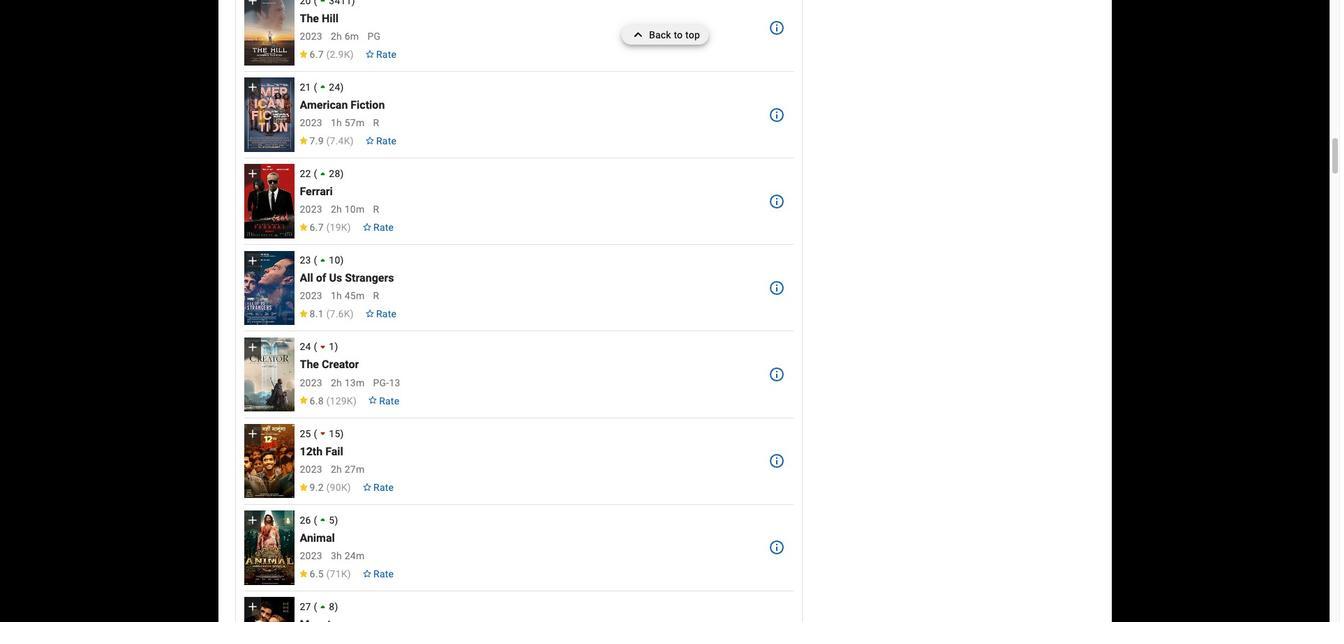 Task type: vqa. For each thing, say whether or not it's contained in the screenshot.


Task type: describe. For each thing, give the bounding box(es) containing it.
1
[[329, 342, 335, 353]]

group for ferrari
[[244, 164, 294, 239]]

6.8 ( 129k )
[[310, 396, 357, 407]]

of
[[316, 272, 326, 285]]

hill
[[322, 12, 339, 25]]

2023 for the creator
[[300, 377, 322, 389]]

add image for the hill
[[245, 0, 259, 8]]

3h
[[331, 551, 342, 562]]

6.8
[[310, 396, 324, 407]]

1h for fiction
[[331, 117, 342, 129]]

arrow drop up image for animal
[[316, 513, 330, 528]]

r for american fiction
[[373, 117, 379, 129]]

25 (
[[300, 428, 317, 440]]

6.7 ( 19k )
[[310, 222, 351, 233]]

6m
[[345, 31, 359, 42]]

see more information about ferrari image
[[768, 193, 785, 210]]

all of us strangers link
[[300, 272, 394, 285]]

erika alexander, tracee ellis ross, jeffrey wright, sterling k. brown, and issa rae in american fiction (2023) image
[[244, 78, 294, 152]]

imdb rating: 9.2 element
[[298, 482, 351, 493]]

( for 23 (
[[314, 255, 317, 266]]

arrow drop up image for all of us strangers
[[316, 253, 330, 268]]

) inside the ranking 26 element
[[335, 515, 338, 526]]

all
[[300, 272, 313, 285]]

2h 6m
[[331, 31, 359, 42]]

add image for 12th
[[245, 427, 259, 441]]

us
[[329, 272, 342, 285]]

ranking 24 element
[[300, 340, 760, 355]]

2h 27m
[[331, 464, 365, 475]]

9.2 ( 90k )
[[310, 482, 351, 493]]

( for 6.8 ( 129k )
[[326, 396, 330, 407]]

19k
[[330, 222, 347, 233]]

all of us strangers
[[300, 272, 394, 285]]

2h for the hill
[[331, 31, 342, 42]]

( for 25 (
[[314, 428, 317, 440]]

22
[[300, 168, 311, 179]]

the for the hill
[[300, 12, 319, 25]]

r for all of us strangers
[[373, 291, 379, 302]]

jamie bell, andrew scott, carter john grout, claire foy, and paul mescal in all of us strangers (2023) image
[[244, 251, 294, 325]]

) down 2h 27m
[[347, 482, 351, 493]]

13
[[389, 377, 400, 389]]

( for 22 (
[[314, 168, 317, 179]]

( for 26 (
[[314, 515, 317, 526]]

24m
[[345, 551, 365, 562]]

back to top
[[649, 29, 700, 40]]

rate for 12th fail
[[373, 482, 394, 493]]

1h 45m
[[331, 291, 365, 302]]

1h 57m
[[331, 117, 365, 129]]

animal link
[[300, 532, 335, 545]]

13m
[[345, 377, 365, 389]]

ranking 22 element
[[300, 167, 760, 181]]

star inline image for 12th
[[298, 483, 308, 491]]

ranking 25 element
[[300, 427, 760, 441]]

7.9
[[310, 135, 324, 147]]

moved up 8 in ranking element
[[316, 600, 335, 615]]

23
[[300, 255, 311, 266]]

imdb rating: 7.9 element
[[298, 135, 354, 147]]

moved up 28 in ranking element
[[316, 167, 340, 181]]

see more information about animal image
[[768, 540, 785, 557]]

rate for american fiction
[[376, 135, 397, 147]]

rate button for the creator
[[362, 389, 405, 414]]

3 star inline image from the top
[[298, 223, 308, 231]]

6.7 for ferrari
[[310, 222, 324, 233]]

star inline image for american
[[298, 137, 308, 145]]

add image for ferrari
[[245, 167, 259, 181]]

imdb rating: 6.7 element for the hill
[[298, 49, 354, 60]]

star inline image inside imdb rating: 6.5 element
[[298, 570, 308, 578]]

2023 for american fiction
[[300, 117, 322, 129]]

23 (
[[300, 255, 317, 266]]

star border inline image for ferrari
[[362, 223, 372, 231]]

) down 3h 24m
[[347, 569, 351, 580]]

129k
[[330, 396, 353, 407]]

10m
[[345, 204, 365, 215]]

7.6k
[[330, 309, 350, 320]]

imdb rating: 6.7 element for ferrari
[[298, 222, 351, 233]]

see more information about the hill image
[[768, 20, 785, 37]]

strangers
[[345, 272, 394, 285]]

7.9 ( 7.4k )
[[310, 135, 354, 147]]

ranking 27 element
[[300, 600, 760, 615]]

9.2
[[310, 482, 324, 493]]

12th fail (2023) image
[[244, 424, 294, 499]]

top
[[685, 29, 700, 40]]

moved down 15 in ranking element
[[316, 427, 340, 441]]

4 add image from the top
[[245, 514, 259, 528]]

expand less image
[[630, 25, 649, 45]]

2h for 12th fail
[[331, 464, 342, 475]]

john david washington and madeleine yuna voyles in the creator (2023) image
[[244, 338, 294, 412]]

the creator
[[300, 358, 359, 372]]

add image for all
[[245, 254, 259, 268]]

bradley cooper and carey mulligan in maestro (2023) image
[[244, 598, 294, 623]]

( for 6.7 ( 19k )
[[326, 222, 330, 233]]

pg-
[[373, 377, 389, 389]]

1h for of
[[331, 291, 342, 302]]

26 (
[[300, 515, 317, 526]]

( for 8.1 ( 7.6k )
[[326, 309, 330, 320]]

28
[[329, 168, 340, 179]]

star border inline image for 12th fail
[[362, 483, 372, 491]]

) down 13m
[[353, 396, 357, 407]]

american fiction link
[[300, 98, 385, 112]]

back
[[649, 29, 671, 40]]

7.4k
[[330, 135, 350, 147]]

ranking 21 element
[[300, 80, 760, 95]]

26
[[300, 515, 311, 526]]

45m
[[345, 291, 365, 302]]

star border inline image for all of us strangers
[[365, 310, 375, 318]]

10
[[329, 255, 340, 266]]

fiction
[[351, 98, 385, 112]]

arrow drop down image
[[316, 340, 330, 355]]

see more information about 12th fail image
[[768, 453, 785, 470]]

star border inline image for american fiction
[[365, 137, 375, 145]]

6.7 for the hill
[[310, 49, 324, 60]]

rate button for the hill
[[359, 42, 402, 67]]

moved up 24 in ranking element
[[316, 80, 340, 95]]

3h 24m
[[331, 551, 365, 562]]

24 (
[[300, 342, 317, 353]]

rate button for ferrari
[[357, 215, 399, 240]]

imdb rating: 6.5 element
[[298, 569, 351, 580]]

moved up 3411 in ranking image
[[316, 0, 330, 8]]

ranking 26 element
[[300, 513, 760, 528]]

27m
[[345, 464, 365, 475]]

27
[[300, 602, 311, 613]]

r for ferrari
[[373, 204, 379, 215]]

imdb rating: 6.8 element
[[298, 396, 357, 407]]

the hill (2023) image
[[244, 0, 294, 65]]



Task type: locate. For each thing, give the bounding box(es) containing it.
( right '27'
[[314, 602, 317, 613]]

2h for ferrari
[[331, 204, 342, 215]]

( right 8.1
[[326, 309, 330, 320]]

american fiction
[[300, 98, 385, 112]]

12th fail
[[300, 445, 343, 458]]

2 arrow drop up image from the top
[[316, 513, 330, 528]]

2 2h from the top
[[331, 204, 342, 215]]

1 arrow drop up image from the top
[[316, 253, 330, 268]]

24 left arrow drop down icon
[[300, 342, 311, 353]]

group for all of us strangers
[[244, 251, 294, 325]]

rate
[[376, 49, 397, 60], [376, 135, 397, 147], [373, 222, 394, 233], [376, 309, 397, 320], [379, 396, 400, 407], [373, 482, 394, 493], [373, 569, 394, 580]]

group left 24 (
[[244, 338, 294, 412]]

group left the hill link
[[244, 0, 294, 65]]

0 horizontal spatial 24
[[300, 342, 311, 353]]

1h
[[331, 117, 342, 129], [331, 291, 342, 302]]

pg-13
[[373, 377, 400, 389]]

5 group from the top
[[244, 338, 294, 412]]

star inline image left 6.7 ( 19k )
[[298, 223, 308, 231]]

1 2023 from the top
[[300, 31, 322, 42]]

6.5 ( 71k )
[[310, 569, 351, 580]]

4 star inline image from the top
[[298, 310, 308, 318]]

american
[[300, 98, 348, 112]]

star border inline image for the hill
[[365, 50, 375, 58]]

) up american fiction
[[340, 82, 344, 93]]

r down fiction
[[373, 117, 379, 129]]

2023 down the hill link
[[300, 31, 322, 42]]

group for the hill
[[244, 0, 294, 65]]

8.1
[[310, 309, 324, 320]]

3 2023 from the top
[[300, 204, 322, 215]]

2023 up 7.9
[[300, 117, 322, 129]]

rate button for all of us strangers
[[359, 302, 402, 327]]

2h left 10m
[[331, 204, 342, 215]]

1 the from the top
[[300, 12, 319, 25]]

the creator link
[[300, 358, 359, 372]]

rate button
[[359, 42, 402, 67], [359, 129, 402, 154], [357, 215, 399, 240], [359, 302, 402, 327], [362, 389, 405, 414], [357, 475, 399, 500], [357, 562, 399, 587]]

star inline image inside 'imdb rating: 7.9' element
[[298, 137, 308, 145]]

rate for ferrari
[[373, 222, 394, 233]]

arrow drop up image right 26
[[316, 513, 330, 528]]

add image for the
[[245, 340, 259, 354]]

1 1h from the top
[[331, 117, 342, 129]]

) down '6m'
[[350, 49, 354, 60]]

2 star inline image from the top
[[298, 137, 308, 145]]

( right 25
[[314, 428, 317, 440]]

add image left 23
[[245, 254, 259, 268]]

2023 for all of us strangers
[[300, 291, 322, 302]]

3 r from the top
[[373, 291, 379, 302]]

0 vertical spatial star inline image
[[298, 397, 308, 405]]

2023 down all
[[300, 291, 322, 302]]

add image for american fiction
[[245, 80, 259, 94]]

2h left '6m'
[[331, 31, 342, 42]]

( inside the ranking 24 element
[[314, 342, 317, 353]]

24 up american fiction
[[329, 82, 340, 93]]

see more information about the creator image
[[768, 367, 785, 383]]

fail
[[325, 445, 343, 458]]

6 2023 from the top
[[300, 464, 322, 475]]

2 add image from the top
[[245, 80, 259, 94]]

( right 26
[[314, 515, 317, 526]]

6.7 left "2.9k"
[[310, 49, 324, 60]]

4 2023 from the top
[[300, 291, 322, 302]]

2023 down "ferrari" link
[[300, 204, 322, 215]]

star inline image left the 6.7 ( 2.9k )
[[298, 50, 308, 58]]

24 for 24
[[329, 82, 340, 93]]

ferrari link
[[300, 185, 333, 198]]

21 (
[[300, 82, 317, 93]]

) inside ranking 25 element
[[340, 428, 344, 440]]

animal
[[300, 532, 335, 545]]

) inside the 'ranking 23' element
[[340, 255, 344, 266]]

star border inline image down 27m
[[362, 483, 372, 491]]

star inline image left the 6.5
[[298, 570, 308, 578]]

( for 27 (
[[314, 602, 317, 613]]

57m
[[345, 117, 365, 129]]

star inline image left 7.9
[[298, 137, 308, 145]]

1 r from the top
[[373, 117, 379, 129]]

arrow drop down image
[[316, 427, 330, 441]]

add image
[[245, 254, 259, 268], [245, 340, 259, 354], [245, 427, 259, 441], [245, 514, 259, 528]]

1 vertical spatial arrow drop up image
[[316, 513, 330, 528]]

22 (
[[300, 168, 317, 179]]

1 vertical spatial 6.7
[[310, 222, 324, 233]]

6.7 left the 19k
[[310, 222, 324, 233]]

2h for the creator
[[331, 377, 342, 389]]

star inline image inside imdb rating: 6.8 element
[[298, 397, 308, 405]]

2h left 13m
[[331, 377, 342, 389]]

rate for all of us strangers
[[376, 309, 397, 320]]

star inline image for the
[[298, 397, 308, 405]]

7 group from the top
[[244, 511, 294, 585]]

1 arrow drop up image from the top
[[316, 80, 330, 95]]

the for the creator
[[300, 358, 319, 372]]

3 add image from the top
[[245, 427, 259, 441]]

4 group from the top
[[244, 251, 294, 325]]

3 add image from the top
[[245, 167, 259, 181]]

moved up 5 in ranking element
[[316, 513, 335, 528]]

the
[[300, 12, 319, 25], [300, 358, 319, 372]]

rate button for american fiction
[[359, 129, 402, 154]]

the hill link
[[300, 12, 339, 25]]

2h 10m
[[331, 204, 365, 215]]

star border inline image down pg-
[[368, 397, 378, 405]]

0 vertical spatial imdb rating: 6.7 element
[[298, 49, 354, 60]]

arrow drop up image for american fiction
[[316, 80, 330, 95]]

( inside ranking 27 element
[[314, 602, 317, 613]]

arrow drop up image for ferrari
[[316, 167, 330, 181]]

6.7 ( 2.9k )
[[310, 49, 354, 60]]

arrow drop up image right 23
[[316, 253, 330, 268]]

moved up 10 in ranking element
[[316, 253, 340, 268]]

8.1 ( 7.6k )
[[310, 309, 354, 320]]

0 vertical spatial 1h
[[331, 117, 342, 129]]

2023 for the hill
[[300, 31, 322, 42]]

2 r from the top
[[373, 204, 379, 215]]

star inline image left 9.2
[[298, 483, 308, 491]]

1h down us
[[331, 291, 342, 302]]

star border inline image
[[362, 223, 372, 231], [365, 310, 375, 318], [362, 570, 372, 578]]

( inside the ranking 26 element
[[314, 515, 317, 526]]

rate right the 19k
[[373, 222, 394, 233]]

3 arrow drop up image from the top
[[316, 600, 330, 615]]

star inline image left 6.8
[[298, 397, 308, 405]]

( for 24 (
[[314, 342, 317, 353]]

4 2h from the top
[[331, 464, 342, 475]]

7 2023 from the top
[[300, 551, 322, 562]]

imdb rating: 6.7 element down 2h 10m
[[298, 222, 351, 233]]

group for the creator
[[244, 338, 294, 412]]

rate for the creator
[[379, 396, 400, 407]]

1 group from the top
[[244, 0, 294, 65]]

group left '22'
[[244, 164, 294, 239]]

group left 26
[[244, 511, 294, 585]]

( right 23
[[314, 255, 317, 266]]

r
[[373, 117, 379, 129], [373, 204, 379, 215], [373, 291, 379, 302]]

( up moved up 10 in ranking element
[[326, 222, 330, 233]]

71k
[[330, 569, 347, 580]]

2h 13m
[[331, 377, 365, 389]]

group left 21
[[244, 78, 294, 152]]

r down strangers
[[373, 291, 379, 302]]

star border inline image for animal
[[362, 570, 372, 578]]

2 1h from the top
[[331, 291, 342, 302]]

moved up 3411 in ranking element
[[316, 0, 352, 8]]

2 star inline image from the top
[[298, 483, 308, 491]]

( right '22'
[[314, 168, 317, 179]]

rate right 71k
[[373, 569, 394, 580]]

)
[[350, 49, 354, 60], [340, 82, 344, 93], [350, 135, 354, 147], [340, 168, 344, 179], [347, 222, 351, 233], [340, 255, 344, 266], [350, 309, 354, 320], [335, 342, 338, 353], [353, 396, 357, 407], [340, 428, 344, 440], [347, 482, 351, 493], [335, 515, 338, 526], [347, 569, 351, 580], [335, 602, 338, 613]]

( for 9.2 ( 90k )
[[326, 482, 330, 493]]

) down the 45m
[[350, 309, 354, 320]]

) up the animal
[[335, 515, 338, 526]]

5 star inline image from the top
[[298, 570, 308, 578]]

12th fail link
[[300, 445, 343, 458]]

) inside ranking 27 element
[[335, 602, 338, 613]]

0 vertical spatial arrow drop up image
[[316, 80, 330, 95]]

1 imdb rating: 6.7 element from the top
[[298, 49, 354, 60]]

2h down fail
[[331, 464, 342, 475]]

see more information about american fiction image
[[768, 106, 785, 123]]

creator
[[322, 358, 359, 372]]

ferrari
[[300, 185, 333, 198]]

star border inline image down pg
[[365, 50, 375, 58]]

( right 6.8
[[326, 396, 330, 407]]

ranking 23 element
[[300, 253, 760, 268]]

2023 down animal link
[[300, 551, 322, 562]]

( left 1
[[314, 342, 317, 353]]

) inside the ranking 24 element
[[335, 342, 338, 353]]

imdb rating: 6.7 element down 2h 6m
[[298, 49, 354, 60]]

back to top button
[[621, 25, 709, 45]]

2 arrow drop up image from the top
[[316, 167, 330, 181]]

imdb rating: 6.7 element
[[298, 49, 354, 60], [298, 222, 351, 233]]

(
[[326, 49, 330, 60], [314, 82, 317, 93], [326, 135, 330, 147], [314, 168, 317, 179], [326, 222, 330, 233], [314, 255, 317, 266], [326, 309, 330, 320], [314, 342, 317, 353], [326, 396, 330, 407], [314, 428, 317, 440], [326, 482, 330, 493], [314, 515, 317, 526], [326, 569, 330, 580], [314, 602, 317, 613]]

2023 up 6.8
[[300, 377, 322, 389]]

star inline image
[[298, 397, 308, 405], [298, 483, 308, 491]]

michael mann, penélope cruz, and adam driver in ferrari (2023) image
[[244, 164, 294, 239]]

24
[[329, 82, 340, 93], [300, 342, 311, 353]]

1 vertical spatial the
[[300, 358, 319, 372]]

) right arrow drop down image in the bottom of the page
[[340, 428, 344, 440]]

( right 9.2
[[326, 482, 330, 493]]

1 star inline image from the top
[[298, 50, 308, 58]]

1 vertical spatial star inline image
[[298, 483, 308, 491]]

6.5
[[310, 569, 324, 580]]

1 add image from the top
[[245, 254, 259, 268]]

) right '27 ('
[[335, 602, 338, 613]]

12th
[[300, 445, 323, 458]]

rate right '90k'
[[373, 482, 394, 493]]

2.9k
[[330, 49, 350, 60]]

) down 57m
[[350, 135, 354, 147]]

0 vertical spatial r
[[373, 117, 379, 129]]

6.7
[[310, 49, 324, 60], [310, 222, 324, 233]]

rate for the hill
[[376, 49, 397, 60]]

moved down 1 in ranking element
[[316, 340, 335, 355]]

1 vertical spatial 1h
[[331, 291, 342, 302]]

( for 6.7 ( 2.9k )
[[326, 49, 330, 60]]

( for 21 (
[[314, 82, 317, 93]]

the down moved up 3411 in ranking icon
[[300, 12, 319, 25]]

rate button for 12th fail
[[357, 475, 399, 500]]

2 group from the top
[[244, 78, 294, 152]]

2 6.7 from the top
[[310, 222, 324, 233]]

2 vertical spatial star border inline image
[[362, 570, 372, 578]]

) inside ranking 21 element
[[340, 82, 344, 93]]

the inside 'link'
[[300, 358, 319, 372]]

3 2h from the top
[[331, 377, 342, 389]]

2023 for ferrari
[[300, 204, 322, 215]]

24 for 24 (
[[300, 342, 311, 353]]

group left all
[[244, 251, 294, 325]]

group left 12th
[[244, 424, 294, 499]]

1 vertical spatial imdb rating: 6.7 element
[[298, 222, 351, 233]]

( for 6.5 ( 71k )
[[326, 569, 330, 580]]

) down 7.4k
[[340, 168, 344, 179]]

2023
[[300, 31, 322, 42], [300, 117, 322, 129], [300, 204, 322, 215], [300, 291, 322, 302], [300, 377, 322, 389], [300, 464, 322, 475], [300, 551, 322, 562]]

star inline image inside imdb rating: 9.2 element
[[298, 483, 308, 491]]

1h left 57m
[[331, 117, 342, 129]]

1 add image from the top
[[245, 0, 259, 8]]

( inside ranking 21 element
[[314, 82, 317, 93]]

25
[[300, 428, 311, 440]]

r right 10m
[[373, 204, 379, 215]]

star border inline image
[[365, 50, 375, 58], [365, 137, 375, 145], [368, 397, 378, 405], [362, 483, 372, 491]]

the down 24 (
[[300, 358, 319, 372]]

24 inside 'element'
[[329, 82, 340, 93]]

bobby deol, anil kapoor, ranbir kapoor, saloni batra, rashmika mandanna, and anshul chauhan in animal (2023) image
[[244, 511, 294, 585]]

group for american fiction
[[244, 78, 294, 152]]

star border inline image down 24m
[[362, 570, 372, 578]]

0 vertical spatial arrow drop up image
[[316, 253, 330, 268]]

rate down fiction
[[376, 135, 397, 147]]

2 the from the top
[[300, 358, 319, 372]]

8
[[329, 602, 335, 613]]

1 vertical spatial r
[[373, 204, 379, 215]]

star inline image inside imdb rating: 8.1 element
[[298, 310, 308, 318]]

( up the moved up 24 in ranking 'element'
[[326, 49, 330, 60]]

pg
[[367, 31, 381, 42]]

1 horizontal spatial 24
[[329, 82, 340, 93]]

( inside the 'ranking 23' element
[[314, 255, 317, 266]]

arrow drop up image right '27'
[[316, 600, 330, 615]]

rate down pg
[[376, 49, 397, 60]]

to
[[674, 29, 683, 40]]

2 add image from the top
[[245, 340, 259, 354]]

5
[[329, 515, 335, 526]]

( inside ranking 22 element
[[314, 168, 317, 179]]

2023 for animal
[[300, 551, 322, 562]]

see more information about all of us strangers image
[[768, 280, 785, 297]]

arrow drop up image
[[316, 253, 330, 268], [316, 513, 330, 528]]

( right 7.9
[[326, 135, 330, 147]]

rate down strangers
[[376, 309, 397, 320]]

0 vertical spatial 24
[[329, 82, 340, 93]]

8 group from the top
[[244, 598, 294, 623]]

0 vertical spatial star border inline image
[[362, 223, 372, 231]]

star border inline image down 10m
[[362, 223, 372, 231]]

1 star inline image from the top
[[298, 397, 308, 405]]

0 vertical spatial 6.7
[[310, 49, 324, 60]]

( inside ranking 25 element
[[314, 428, 317, 440]]

21
[[300, 82, 311, 93]]

) inside ranking 22 element
[[340, 168, 344, 179]]

star inline image left 8.1
[[298, 310, 308, 318]]

star inline image for all
[[298, 310, 308, 318]]

1 vertical spatial star border inline image
[[365, 310, 375, 318]]

group for 12th fail
[[244, 424, 294, 499]]

27 (
[[300, 602, 317, 613]]

group
[[244, 0, 294, 65], [244, 78, 294, 152], [244, 164, 294, 239], [244, 251, 294, 325], [244, 338, 294, 412], [244, 424, 294, 499], [244, 511, 294, 585], [244, 598, 294, 623]]

1 2h from the top
[[331, 31, 342, 42]]

imdb rating: 8.1 element
[[298, 309, 354, 320]]

) right arrow drop down icon
[[335, 342, 338, 353]]

rate down pg-13 at left bottom
[[379, 396, 400, 407]]

group left '27'
[[244, 598, 294, 623]]

90k
[[330, 482, 347, 493]]

add image left 26
[[245, 514, 259, 528]]

2 vertical spatial arrow drop up image
[[316, 600, 330, 615]]

0 vertical spatial the
[[300, 12, 319, 25]]

add image left 24 (
[[245, 340, 259, 354]]

4 add image from the top
[[245, 601, 259, 614]]

) down 2h 10m
[[347, 222, 351, 233]]

arrow drop up image right 21
[[316, 80, 330, 95]]

arrow drop up image right '22'
[[316, 167, 330, 181]]

2023 for 12th fail
[[300, 464, 322, 475]]

star border inline image right 7.4k
[[365, 137, 375, 145]]

( right 21
[[314, 82, 317, 93]]

the hill
[[300, 12, 339, 25]]

6 group from the top
[[244, 424, 294, 499]]

1 vertical spatial 24
[[300, 342, 311, 353]]

rate for animal
[[373, 569, 394, 580]]

( for 7.9 ( 7.4k )
[[326, 135, 330, 147]]

1 vertical spatial arrow drop up image
[[316, 167, 330, 181]]

3 group from the top
[[244, 164, 294, 239]]

star inline image for the
[[298, 50, 308, 58]]

group for animal
[[244, 511, 294, 585]]

15
[[329, 428, 340, 440]]

star border inline image right 7.6k
[[365, 310, 375, 318]]

1 6.7 from the top
[[310, 49, 324, 60]]

2023 down 12th
[[300, 464, 322, 475]]

2h
[[331, 31, 342, 42], [331, 204, 342, 215], [331, 377, 342, 389], [331, 464, 342, 475]]

) up all of us strangers
[[340, 255, 344, 266]]

2 2023 from the top
[[300, 117, 322, 129]]

rate button for animal
[[357, 562, 399, 587]]

star border inline image for the creator
[[368, 397, 378, 405]]

5 2023 from the top
[[300, 377, 322, 389]]

add image left 25
[[245, 427, 259, 441]]

add image
[[245, 0, 259, 8], [245, 80, 259, 94], [245, 167, 259, 181], [245, 601, 259, 614]]

2 imdb rating: 6.7 element from the top
[[298, 222, 351, 233]]

( right the 6.5
[[326, 569, 330, 580]]

arrow drop up image
[[316, 80, 330, 95], [316, 167, 330, 181], [316, 600, 330, 615]]

2 vertical spatial r
[[373, 291, 379, 302]]

star inline image
[[298, 50, 308, 58], [298, 137, 308, 145], [298, 223, 308, 231], [298, 310, 308, 318], [298, 570, 308, 578]]



